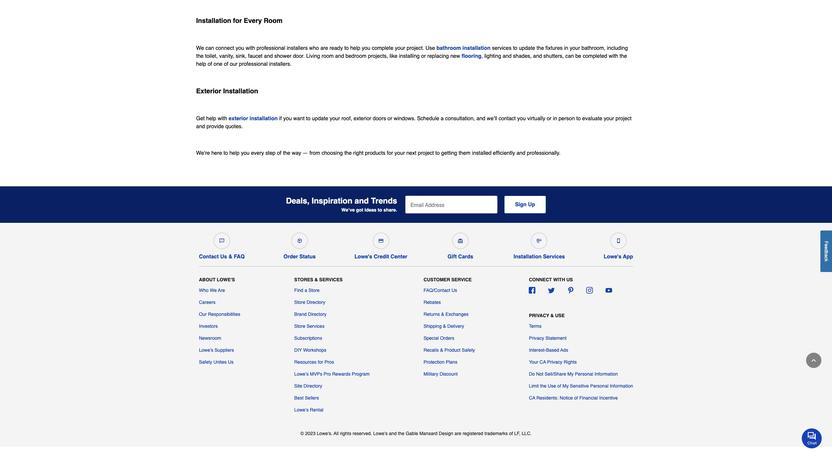Task type: describe. For each thing, give the bounding box(es) containing it.
of inside "link"
[[574, 396, 578, 401]]

getting
[[441, 150, 457, 156]]

1 vertical spatial my
[[563, 384, 569, 389]]

our
[[230, 61, 238, 67]]

subscriptions link
[[294, 335, 322, 342]]

and down services
[[503, 53, 512, 59]]

your
[[529, 360, 539, 365]]

0 horizontal spatial or
[[388, 116, 392, 122]]

connect
[[216, 45, 234, 51]]

0 horizontal spatial can
[[206, 45, 214, 51]]

project inside if you want to update your roof, exterior doors or windows. schedule a consultation, and we'll contact you virtually or in person to evaluate your project and provide quotes.
[[616, 116, 632, 122]]

1 vertical spatial are
[[455, 431, 461, 436]]

our
[[199, 312, 207, 317]]

installers.
[[269, 61, 292, 67]]

faq/contact us
[[424, 288, 457, 293]]

best sellers
[[294, 396, 319, 401]]

faq
[[234, 254, 245, 260]]

doors
[[373, 116, 386, 122]]

pinterest image
[[567, 287, 574, 294]]

services for store services
[[307, 324, 325, 329]]

faq/contact us link
[[424, 287, 457, 294]]

privacy for privacy statement
[[529, 336, 544, 341]]

brand directory link
[[294, 311, 327, 318]]

and right efficiently
[[517, 150, 526, 156]]

installation services link
[[514, 230, 565, 260]]

of left lf,
[[509, 431, 513, 436]]

privacy statement
[[529, 336, 567, 341]]

plans
[[446, 360, 458, 365]]

llc.
[[522, 431, 532, 436]]

of left our
[[224, 61, 228, 67]]

share.
[[384, 207, 397, 213]]

you left "every"
[[241, 150, 250, 156]]

find a store link
[[294, 287, 320, 294]]

lowe's rental link
[[294, 407, 324, 413]]

statement
[[546, 336, 567, 341]]

installation for every room
[[196, 17, 283, 25]]

project.
[[407, 45, 424, 51]]

sign
[[515, 202, 527, 208]]

we're
[[196, 150, 210, 156]]

directory for site directory
[[304, 384, 322, 389]]

facebook image
[[529, 287, 536, 294]]

our responsibilities
[[199, 312, 240, 317]]

gift
[[448, 254, 457, 260]]

of down sell/share
[[558, 384, 561, 389]]

order status
[[284, 254, 316, 260]]

safety unites us
[[199, 360, 234, 365]]

lowe's for lowe's app
[[604, 254, 622, 260]]

can inside , lighting and shades, and shutters, can be completed with the help of one of our professional installers.
[[566, 53, 574, 59]]

ideas
[[365, 207, 377, 213]]

your right evaluate
[[604, 116, 614, 122]]

lowe's app link
[[604, 230, 633, 260]]

us for faq/contact
[[452, 288, 457, 293]]

& for privacy & use
[[551, 313, 554, 318]]

deals, inspiration and trends we've got ideas to share.
[[286, 196, 397, 213]]

military discount
[[424, 372, 458, 377]]

pros
[[325, 360, 334, 365]]

contact us & faq
[[199, 254, 245, 260]]

up
[[528, 202, 535, 208]]

mansard
[[420, 431, 438, 436]]

are
[[218, 288, 225, 293]]

twitter image
[[548, 287, 555, 294]]

0 horizontal spatial installation
[[250, 116, 278, 122]]

subscriptions
[[294, 336, 322, 341]]

you up sink,
[[236, 45, 244, 51]]

inspiration
[[312, 196, 353, 206]]

2 vertical spatial privacy
[[547, 360, 563, 365]]

privacy for privacy & use
[[529, 313, 549, 318]]

help up the bedroom at top
[[350, 45, 360, 51]]

recalls & product safety
[[424, 348, 475, 353]]

and inside the deals, inspiration and trends we've got ideas to share.
[[355, 196, 369, 206]]

special orders link
[[424, 335, 455, 342]]

terms
[[529, 324, 542, 329]]

discount
[[440, 372, 458, 377]]

the left right
[[344, 150, 352, 156]]

professional inside , lighting and shades, and shutters, can be completed with the help of one of our professional installers.
[[239, 61, 268, 67]]

resources for pros link
[[294, 359, 334, 366]]

evaluate
[[582, 116, 603, 122]]

get help with exterior installation
[[196, 116, 278, 122]]

notice
[[560, 396, 573, 401]]

of right step
[[277, 150, 282, 156]]

privacy & use
[[529, 313, 565, 318]]

living
[[306, 53, 320, 59]]

bathroom,
[[582, 45, 606, 51]]

investors
[[199, 324, 218, 329]]

lowe's up the are
[[217, 277, 235, 283]]

person
[[559, 116, 575, 122]]

lowe's for lowe's suppliers
[[199, 348, 213, 353]]

faq/contact
[[424, 288, 450, 293]]

the left gable
[[398, 431, 405, 436]]

to right ready
[[344, 45, 349, 51]]

best
[[294, 396, 304, 401]]

deals,
[[286, 196, 310, 206]]

to inside the deals, inspiration and trends we've got ideas to share.
[[378, 207, 382, 213]]

2 vertical spatial with
[[218, 116, 227, 122]]

shutters,
[[544, 53, 564, 59]]

limit the use of my sensitive personal information
[[529, 384, 633, 389]]

product
[[445, 348, 461, 353]]

protection plans
[[424, 360, 458, 365]]

limit
[[529, 384, 539, 389]]

do not sell/share my personal information
[[529, 372, 618, 377]]

best sellers link
[[294, 395, 319, 402]]

with
[[553, 277, 565, 283]]

your up like at top left
[[395, 45, 405, 51]]

©
[[301, 431, 304, 436]]

gable
[[406, 431, 418, 436]]

orders
[[440, 336, 455, 341]]

directory for store directory
[[307, 300, 325, 305]]

store directory link
[[294, 299, 325, 306]]

returns & exchanges
[[424, 312, 469, 317]]

0 vertical spatial ca
[[540, 360, 546, 365]]

about
[[199, 277, 216, 283]]

stores & services
[[294, 277, 343, 283]]

credit card image
[[379, 239, 383, 243]]

your inside services to update the fixtures in your bathroom, including the toilet, vanity, sink, faucet and shower door. living room and bedroom projects, like installing or replacing new
[[570, 45, 580, 51]]

2 vertical spatial a
[[305, 288, 307, 293]]

lowe's for lowe's credit center
[[355, 254, 372, 260]]

& for stores & services
[[315, 277, 318, 283]]

store directory
[[294, 300, 325, 305]]

update inside if you want to update your roof, exterior doors or windows. schedule a consultation, and we'll contact you virtually or in person to evaluate your project and provide quotes.
[[312, 116, 328, 122]]

, lighting and shades, and shutters, can be completed with the help of one of our professional installers.
[[196, 53, 627, 67]]

services for installation services
[[543, 254, 565, 260]]

and left we'll
[[477, 116, 486, 122]]

recalls
[[424, 348, 439, 353]]

one
[[214, 61, 223, 67]]

new
[[451, 53, 460, 59]]

exterior
[[196, 87, 221, 95]]

a inside button
[[824, 254, 829, 257]]

the left 'toilet,'
[[196, 53, 204, 59]]

0 vertical spatial with
[[246, 45, 255, 51]]

you right contact on the right
[[517, 116, 526, 122]]

registered
[[463, 431, 483, 436]]

installation for installation for every room
[[196, 17, 231, 25]]

virtually
[[528, 116, 546, 122]]

chevron up image
[[811, 357, 817, 364]]

we'll
[[487, 116, 497, 122]]

pro
[[324, 372, 331, 377]]

exterior inside if you want to update your roof, exterior doors or windows. schedule a consultation, and we'll contact you virtually or in person to evaluate your project and provide quotes.
[[354, 116, 371, 122]]

1 exterior from the left
[[229, 116, 248, 122]]

mobile image
[[616, 239, 621, 243]]

of down 'toilet,'
[[208, 61, 212, 67]]

f e e d b a c k button
[[821, 231, 832, 272]]

we're here to help you every step of the way — from choosing the right products for your next project to getting them installed efficiently and professionally.
[[196, 150, 561, 156]]

careers
[[199, 300, 216, 305]]

1 e from the top
[[824, 244, 829, 247]]

store services link
[[294, 323, 325, 330]]

instagram image
[[587, 287, 593, 294]]

special
[[424, 336, 439, 341]]



Task type: locate. For each thing, give the bounding box(es) containing it.
store for directory
[[294, 300, 305, 305]]

store services
[[294, 324, 325, 329]]

the inside , lighting and shades, and shutters, can be completed with the help of one of our professional installers.
[[620, 53, 627, 59]]

0 vertical spatial store
[[309, 288, 320, 293]]

lowe's down 'best' in the bottom of the page
[[294, 407, 309, 413]]

lowe's left app
[[604, 254, 622, 260]]

use for limit
[[548, 384, 556, 389]]

safety right product
[[462, 348, 475, 353]]

0 vertical spatial personal
[[575, 372, 594, 377]]

2 vertical spatial use
[[548, 384, 556, 389]]

exterior right the roof,
[[354, 116, 371, 122]]

gift card image
[[458, 239, 463, 243]]

store up brand
[[294, 300, 305, 305]]

e up d
[[824, 244, 829, 247]]

and right faucet
[[264, 53, 273, 59]]

military discount link
[[424, 371, 458, 378]]

directory up brand directory at the bottom left of page
[[307, 300, 325, 305]]

and up got
[[355, 196, 369, 206]]

rebates link
[[424, 299, 441, 306]]

responsibilities
[[208, 312, 240, 317]]

2 vertical spatial us
[[228, 360, 234, 365]]

2 vertical spatial installation
[[514, 254, 542, 260]]

& right "returns"
[[441, 312, 444, 317]]

customer care image
[[220, 239, 224, 243]]

dimensions image
[[537, 239, 542, 243]]

1 vertical spatial project
[[418, 150, 434, 156]]

ca right your
[[540, 360, 546, 365]]

gift cards
[[448, 254, 474, 260]]

use up replacing
[[426, 45, 435, 51]]

find a store
[[294, 288, 320, 293]]

can
[[206, 45, 214, 51], [566, 53, 574, 59]]

& inside shipping & delivery link
[[443, 324, 446, 329]]

for for pros
[[318, 360, 323, 365]]

2 vertical spatial for
[[318, 360, 323, 365]]

and down get
[[196, 124, 205, 130]]

1 vertical spatial installation
[[223, 87, 258, 95]]

shower
[[274, 53, 292, 59]]

privacy up terms
[[529, 313, 549, 318]]

brand directory
[[294, 312, 327, 317]]

use for privacy
[[555, 313, 565, 318]]

my inside "link"
[[568, 372, 574, 377]]

gift cards link
[[446, 230, 475, 260]]

to up shades,
[[513, 45, 518, 51]]

1 vertical spatial safety
[[199, 360, 212, 365]]

installation for installation services
[[514, 254, 542, 260]]

2 exterior from the left
[[354, 116, 371, 122]]

professional up shower
[[257, 45, 285, 51]]

1 vertical spatial information
[[610, 384, 633, 389]]

to right want
[[306, 116, 311, 122]]

pickup image
[[297, 239, 302, 243]]

youtube image
[[606, 287, 612, 294]]

with down including
[[609, 53, 618, 59]]

& left faq
[[229, 254, 232, 260]]

to right here
[[224, 150, 228, 156]]

1 horizontal spatial can
[[566, 53, 574, 59]]

0 vertical spatial in
[[564, 45, 568, 51]]

1 horizontal spatial us
[[228, 360, 234, 365]]

2 lowe's from the top
[[294, 407, 309, 413]]

do not sell/share my personal information link
[[529, 371, 618, 378]]

lowe's.
[[317, 431, 333, 436]]

exterior
[[229, 116, 248, 122], [354, 116, 371, 122]]

f
[[824, 241, 829, 244]]

privacy
[[529, 313, 549, 318], [529, 336, 544, 341], [547, 360, 563, 365]]

1 vertical spatial in
[[553, 116, 557, 122]]

1 vertical spatial installation
[[250, 116, 278, 122]]

1 vertical spatial directory
[[308, 312, 327, 317]]

a up k at the bottom right of page
[[824, 254, 829, 257]]

room
[[264, 17, 283, 25]]

& for recalls & product safety
[[440, 348, 443, 353]]

financial
[[580, 396, 598, 401]]

in inside if you want to update your roof, exterior doors or windows. schedule a consultation, and we'll contact you virtually or in person to evaluate your project and provide quotes.
[[553, 116, 557, 122]]

in right fixtures
[[564, 45, 568, 51]]

0 horizontal spatial for
[[233, 17, 242, 25]]

room
[[322, 53, 334, 59]]

0 vertical spatial professional
[[257, 45, 285, 51]]

program
[[352, 372, 370, 377]]

services up connect with us
[[543, 254, 565, 260]]

0 horizontal spatial a
[[305, 288, 307, 293]]

1 vertical spatial use
[[555, 313, 565, 318]]

lighting
[[485, 53, 501, 59]]

a inside if you want to update your roof, exterior doors or windows. schedule a consultation, and we'll contact you virtually or in person to evaluate your project and provide quotes.
[[441, 116, 444, 122]]

exterior installation
[[196, 87, 260, 95]]

& right recalls
[[440, 348, 443, 353]]

careers link
[[199, 299, 216, 306]]

provide
[[207, 124, 224, 130]]

our responsibilities link
[[199, 311, 240, 318]]

you right if
[[283, 116, 292, 122]]

us for contact
[[220, 254, 227, 260]]

vanity,
[[219, 53, 234, 59]]

1 horizontal spatial ca
[[540, 360, 546, 365]]

project right evaluate
[[616, 116, 632, 122]]

lowe's suppliers
[[199, 348, 234, 353]]

lowe's up site on the bottom left
[[294, 372, 309, 377]]

privacy statement link
[[529, 335, 567, 342]]

0 vertical spatial installation
[[463, 45, 491, 51]]

customer
[[424, 277, 450, 283]]

flooring link
[[462, 53, 482, 59]]

your left "next"
[[395, 150, 405, 156]]

connect
[[529, 277, 552, 283]]

your ca privacy rights
[[529, 360, 577, 365]]

your left the roof,
[[330, 116, 340, 122]]

for left every
[[233, 17, 242, 25]]

or right doors
[[388, 116, 392, 122]]

military
[[424, 372, 438, 377]]

to inside services to update the fixtures in your bathroom, including the toilet, vanity, sink, faucet and shower door. living room and bedroom projects, like installing or replacing new
[[513, 45, 518, 51]]

a right find
[[305, 288, 307, 293]]

0 vertical spatial us
[[220, 254, 227, 260]]

are up room in the top of the page
[[321, 45, 328, 51]]

1 vertical spatial a
[[824, 254, 829, 257]]

1 horizontal spatial with
[[246, 45, 255, 51]]

0 vertical spatial services
[[543, 254, 565, 260]]

safety
[[462, 348, 475, 353], [199, 360, 212, 365]]

resources
[[294, 360, 317, 365]]

trademarks
[[485, 431, 508, 436]]

like
[[390, 53, 398, 59]]

& for shipping & delivery
[[443, 324, 446, 329]]

the left way
[[283, 150, 290, 156]]

shades,
[[513, 53, 532, 59]]

0 horizontal spatial ca
[[529, 396, 536, 401]]

for right products
[[387, 150, 393, 156]]

© 2023 lowe's. all rights reserved. lowe's and the gable mansard design are registered trademarks of lf, llc.
[[301, 431, 532, 436]]

with up the provide
[[218, 116, 227, 122]]

ca inside "link"
[[529, 396, 536, 401]]

0 horizontal spatial us
[[220, 254, 227, 260]]

0 horizontal spatial project
[[418, 150, 434, 156]]

1 vertical spatial us
[[452, 288, 457, 293]]

sign up form
[[405, 196, 546, 214]]

site directory
[[294, 384, 322, 389]]

protection plans link
[[424, 359, 458, 366]]

0 vertical spatial privacy
[[529, 313, 549, 318]]

0 horizontal spatial we
[[196, 45, 204, 51]]

bedroom
[[346, 53, 367, 59]]

toilet,
[[205, 53, 218, 59]]

1 vertical spatial privacy
[[529, 336, 544, 341]]

& for returns & exchanges
[[441, 312, 444, 317]]

2 horizontal spatial for
[[387, 150, 393, 156]]

find
[[294, 288, 303, 293]]

1 horizontal spatial safety
[[462, 348, 475, 353]]

and down ready
[[335, 53, 344, 59]]

2023
[[305, 431, 316, 436]]

safety left unites
[[199, 360, 212, 365]]

installation up connect
[[196, 17, 231, 25]]

or right virtually
[[547, 116, 552, 122]]

0 vertical spatial can
[[206, 45, 214, 51]]

and right shades,
[[533, 53, 542, 59]]

personal inside "link"
[[575, 372, 594, 377]]

recalls & product safety link
[[424, 347, 475, 354]]

help down 'toilet,'
[[196, 61, 206, 67]]

terms link
[[529, 323, 542, 330]]

directory up sellers
[[304, 384, 322, 389]]

the left fixtures
[[537, 45, 544, 51]]

1 vertical spatial ca
[[529, 396, 536, 401]]

project
[[616, 116, 632, 122], [418, 150, 434, 156]]

the right 'limit'
[[540, 384, 547, 389]]

installation down dimensions image
[[514, 254, 542, 260]]

scroll to top element
[[807, 353, 822, 368]]

we left connect
[[196, 45, 204, 51]]

1 horizontal spatial project
[[616, 116, 632, 122]]

help up the provide
[[206, 116, 216, 122]]

1 horizontal spatial a
[[441, 116, 444, 122]]

your ca privacy rights link
[[529, 359, 577, 366]]

center
[[391, 254, 408, 260]]

0 horizontal spatial in
[[553, 116, 557, 122]]

and left gable
[[389, 431, 397, 436]]

bathroom
[[437, 45, 461, 51]]

us
[[567, 277, 573, 283]]

lowe's for lowe's mvps pro rewards program
[[294, 372, 309, 377]]

the
[[537, 45, 544, 51], [196, 53, 204, 59], [620, 53, 627, 59], [283, 150, 290, 156], [344, 150, 352, 156], [540, 384, 547, 389], [398, 431, 405, 436]]

use down sell/share
[[548, 384, 556, 389]]

can left be
[[566, 53, 574, 59]]

roof,
[[342, 116, 352, 122]]

chat invite button image
[[802, 428, 822, 448]]

installation up get help with exterior installation
[[223, 87, 258, 95]]

are right design
[[455, 431, 461, 436]]

who we are
[[199, 288, 225, 293]]

site directory link
[[294, 383, 322, 390]]

1 vertical spatial can
[[566, 53, 574, 59]]

0 horizontal spatial exterior
[[229, 116, 248, 122]]

& inside recalls & product safety link
[[440, 348, 443, 353]]

2 horizontal spatial or
[[547, 116, 552, 122]]

1 horizontal spatial or
[[421, 53, 426, 59]]

0 vertical spatial are
[[321, 45, 328, 51]]

them
[[459, 150, 471, 156]]

us right contact
[[220, 254, 227, 260]]

ca down 'limit'
[[529, 396, 536, 401]]

a
[[441, 116, 444, 122], [824, 254, 829, 257], [305, 288, 307, 293]]

the inside limit the use of my sensitive personal information link
[[540, 384, 547, 389]]

1 vertical spatial with
[[609, 53, 618, 59]]

1 vertical spatial update
[[312, 116, 328, 122]]

1 horizontal spatial exterior
[[354, 116, 371, 122]]

2 horizontal spatial with
[[609, 53, 618, 59]]

1 horizontal spatial update
[[519, 45, 535, 51]]

1 vertical spatial professional
[[239, 61, 268, 67]]

use up statement
[[555, 313, 565, 318]]

use
[[426, 45, 435, 51], [555, 313, 565, 318], [548, 384, 556, 389]]

2 vertical spatial store
[[294, 324, 305, 329]]

Email Address email field
[[405, 196, 498, 214]]

help right here
[[230, 150, 240, 156]]

0 vertical spatial a
[[441, 116, 444, 122]]

replacing
[[428, 53, 449, 59]]

1 vertical spatial personal
[[590, 384, 609, 389]]

to left getting
[[436, 150, 440, 156]]

2 vertical spatial directory
[[304, 384, 322, 389]]

1 horizontal spatial in
[[564, 45, 568, 51]]

update up shades,
[[519, 45, 535, 51]]

you up the bedroom at top
[[362, 45, 371, 51]]

0 vertical spatial my
[[568, 372, 574, 377]]

for left pros
[[318, 360, 323, 365]]

schedule
[[417, 116, 439, 122]]

0 vertical spatial project
[[616, 116, 632, 122]]

got
[[356, 207, 363, 213]]

lowe's for lowe's rental
[[294, 407, 309, 413]]

0 vertical spatial use
[[426, 45, 435, 51]]

0 vertical spatial information
[[595, 372, 618, 377]]

2 vertical spatial services
[[307, 324, 325, 329]]

0 vertical spatial directory
[[307, 300, 325, 305]]

professional
[[257, 45, 285, 51], [239, 61, 268, 67]]

& right stores on the bottom
[[315, 277, 318, 283]]

us right unites
[[228, 360, 234, 365]]

we inside "link"
[[210, 288, 217, 293]]

1 lowe's from the top
[[294, 372, 309, 377]]

your up be
[[570, 45, 580, 51]]

0 vertical spatial lowe's
[[294, 372, 309, 377]]

exterior up quotes. at the top
[[229, 116, 248, 122]]

store for services
[[294, 324, 305, 329]]

1 vertical spatial lowe's
[[294, 407, 309, 413]]

shipping
[[424, 324, 442, 329]]

to right person
[[577, 116, 581, 122]]

& inside returns & exchanges link
[[441, 312, 444, 317]]

order
[[284, 254, 298, 260]]

1 vertical spatial store
[[294, 300, 305, 305]]

we
[[196, 45, 204, 51], [210, 288, 217, 293]]

2 horizontal spatial us
[[452, 288, 457, 293]]

lowe's right reserved.
[[373, 431, 388, 436]]

installation up flooring
[[463, 45, 491, 51]]

& inside contact us & faq link
[[229, 254, 232, 260]]

0 vertical spatial installation
[[196, 17, 231, 25]]

update right want
[[312, 116, 328, 122]]

1 vertical spatial we
[[210, 288, 217, 293]]

0 vertical spatial we
[[196, 45, 204, 51]]

2 horizontal spatial a
[[824, 254, 829, 257]]

services
[[543, 254, 565, 260], [319, 277, 343, 283], [307, 324, 325, 329]]

1 horizontal spatial installation
[[463, 45, 491, 51]]

0 horizontal spatial safety
[[199, 360, 212, 365]]

site
[[294, 384, 302, 389]]

mvps
[[310, 372, 322, 377]]

service
[[452, 277, 472, 283]]

us down customer service
[[452, 288, 457, 293]]

1 vertical spatial for
[[387, 150, 393, 156]]

0 vertical spatial for
[[233, 17, 242, 25]]

or inside services to update the fixtures in your bathroom, including the toilet, vanity, sink, faucet and shower door. living room and bedroom projects, like installing or replacing new
[[421, 53, 426, 59]]

personal up incentive
[[590, 384, 609, 389]]

1 horizontal spatial we
[[210, 288, 217, 293]]

privacy up sell/share
[[547, 360, 563, 365]]

1 horizontal spatial for
[[318, 360, 323, 365]]

1 horizontal spatial are
[[455, 431, 461, 436]]

us
[[220, 254, 227, 260], [452, 288, 457, 293], [228, 360, 234, 365]]

can up 'toilet,'
[[206, 45, 214, 51]]

directory down store directory link
[[308, 312, 327, 317]]

if
[[279, 116, 282, 122]]

efficiently
[[493, 150, 515, 156]]

store down stores & services on the left of page
[[309, 288, 320, 293]]

special orders
[[424, 336, 455, 341]]

my down rights
[[568, 372, 574, 377]]

2 e from the top
[[824, 247, 829, 249]]

personal up limit the use of my sensitive personal information
[[575, 372, 594, 377]]

update inside services to update the fixtures in your bathroom, including the toilet, vanity, sink, faucet and shower door. living room and bedroom projects, like installing or replacing new
[[519, 45, 535, 51]]

my up 'notice'
[[563, 384, 569, 389]]

lowe's down newsroom
[[199, 348, 213, 353]]

interest-
[[529, 348, 546, 353]]

a right schedule
[[441, 116, 444, 122]]

of right 'notice'
[[574, 396, 578, 401]]

0 horizontal spatial are
[[321, 45, 328, 51]]

lf,
[[514, 431, 521, 436]]

installation
[[463, 45, 491, 51], [250, 116, 278, 122]]

sink,
[[236, 53, 247, 59]]

returns & exchanges link
[[424, 311, 469, 318]]

installation left if
[[250, 116, 278, 122]]

in inside services to update the fixtures in your bathroom, including the toilet, vanity, sink, faucet and shower door. living room and bedroom projects, like installing or replacing new
[[564, 45, 568, 51]]

information inside "link"
[[595, 372, 618, 377]]

flooring
[[462, 53, 482, 59]]

with inside , lighting and shades, and shutters, can be completed with the help of one of our professional installers.
[[609, 53, 618, 59]]

services up find a store
[[319, 277, 343, 283]]

professional down faucet
[[239, 61, 268, 67]]

0 vertical spatial safety
[[462, 348, 475, 353]]

—
[[303, 150, 308, 156]]

protection
[[424, 360, 445, 365]]

directory for brand directory
[[308, 312, 327, 317]]

& up statement
[[551, 313, 554, 318]]

including
[[607, 45, 628, 51]]

help inside , lighting and shades, and shutters, can be completed with the help of one of our professional installers.
[[196, 61, 206, 67]]

for for every
[[233, 17, 242, 25]]

0 vertical spatial update
[[519, 45, 535, 51]]

0 horizontal spatial update
[[312, 116, 328, 122]]

installed
[[472, 150, 492, 156]]

0 horizontal spatial with
[[218, 116, 227, 122]]

f e e d b a c k
[[824, 241, 829, 262]]

1 vertical spatial services
[[319, 277, 343, 283]]

e
[[824, 244, 829, 247], [824, 247, 829, 249]]

sensitive
[[570, 384, 589, 389]]

e up b
[[824, 247, 829, 249]]



Task type: vqa. For each thing, say whether or not it's contained in the screenshot.
Bathroom Installation link
yes



